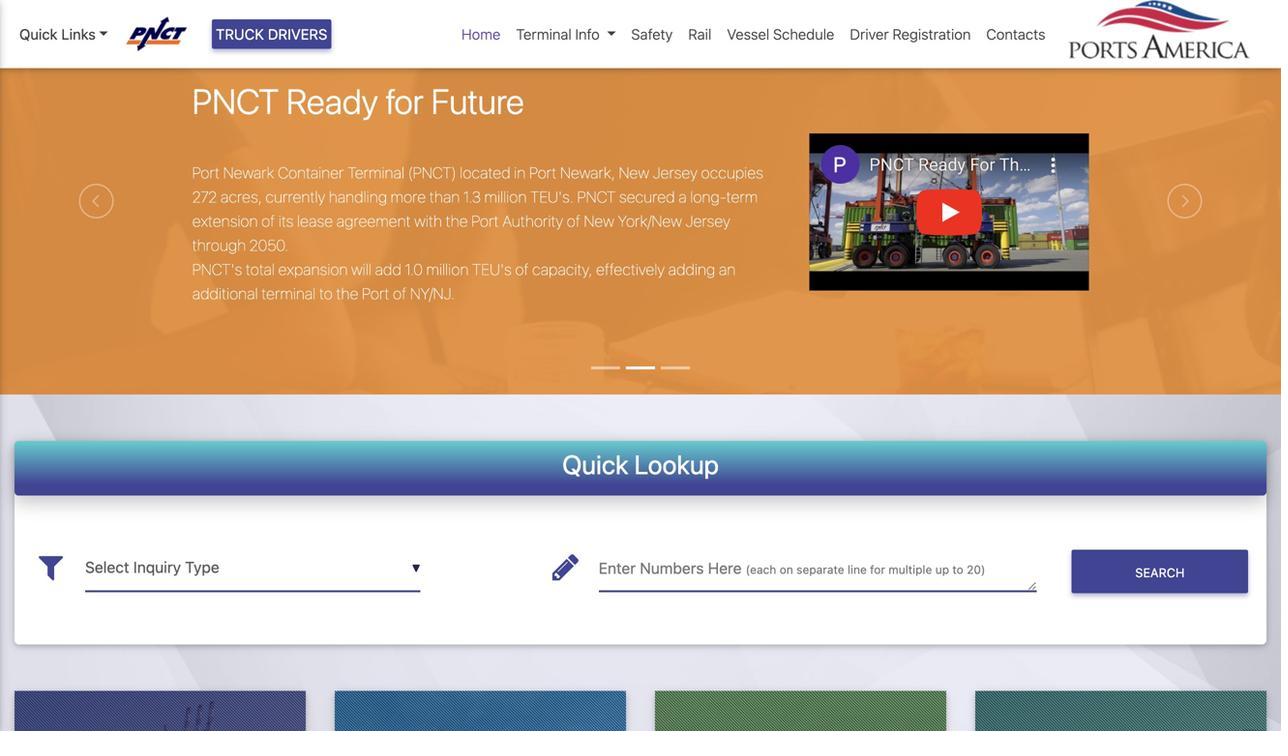 Task type: locate. For each thing, give the bounding box(es) containing it.
▼
[[412, 562, 421, 576]]

20)
[[967, 563, 986, 577]]

safety
[[632, 26, 673, 43]]

home
[[462, 26, 501, 43]]

(pnct)
[[408, 164, 456, 182]]

handling
[[329, 188, 387, 206]]

0 horizontal spatial to
[[319, 285, 333, 303]]

quick left 'lookup'
[[562, 449, 629, 480]]

driver registration link
[[843, 15, 979, 53]]

adding
[[668, 260, 716, 279]]

for right ready
[[386, 80, 424, 121]]

0 vertical spatial for
[[386, 80, 424, 121]]

of
[[261, 212, 275, 230], [567, 212, 581, 230], [515, 260, 529, 279], [393, 285, 407, 303]]

1 vertical spatial for
[[870, 563, 886, 577]]

1 horizontal spatial quick
[[562, 449, 629, 480]]

to
[[319, 285, 333, 303], [953, 563, 964, 577]]

quick left links
[[19, 26, 57, 43]]

million down in
[[485, 188, 527, 206]]

0 vertical spatial quick
[[19, 26, 57, 43]]

0 horizontal spatial terminal
[[348, 164, 405, 182]]

teu's
[[472, 260, 512, 279]]

1 horizontal spatial terminal
[[516, 26, 572, 43]]

terminal info
[[516, 26, 600, 43]]

the down than
[[446, 212, 468, 230]]

None text field
[[85, 545, 421, 592], [599, 545, 1037, 592], [85, 545, 421, 592], [599, 545, 1037, 592]]

registration
[[893, 26, 971, 43]]

alert
[[0, 0, 1282, 8]]

pnct down truck
[[192, 80, 279, 121]]

0 horizontal spatial quick
[[19, 26, 57, 43]]

multiple
[[889, 563, 932, 577]]

pnct ready for future
[[192, 80, 524, 121]]

pnct down newark,
[[577, 188, 616, 206]]

terminal up handling
[[348, 164, 405, 182]]

newark
[[223, 164, 274, 182]]

for
[[386, 80, 424, 121], [870, 563, 886, 577]]

jersey up a
[[653, 164, 698, 182]]

new
[[619, 164, 650, 182], [584, 212, 615, 230]]

0 horizontal spatial pnct
[[192, 80, 279, 121]]

0 vertical spatial jersey
[[653, 164, 698, 182]]

port up 272
[[192, 164, 220, 182]]

a
[[679, 188, 687, 206]]

driver registration
[[850, 26, 971, 43]]

in
[[514, 164, 526, 182]]

1 horizontal spatial for
[[870, 563, 886, 577]]

port
[[192, 164, 220, 182], [529, 164, 557, 182], [472, 212, 499, 230], [362, 285, 390, 303]]

secured
[[619, 188, 675, 206]]

million
[[485, 188, 527, 206], [426, 260, 469, 279]]

additional
[[192, 285, 258, 303]]

quick
[[19, 26, 57, 43], [562, 449, 629, 480]]

(each
[[746, 563, 777, 577]]

occupies
[[701, 164, 764, 182]]

jersey down long-
[[686, 212, 731, 230]]

schedule
[[773, 26, 835, 43]]

2050.
[[250, 236, 289, 255]]

terminal inside port newark container terminal (pnct) located in port newark, new jersey occupies 272 acres, currently handling more than 1.3 million teu's.                                 pnct secured a long-term extension of its lease agreement with the port authority of new york/new jersey through 2050. pnct's total expansion will add 1.0 million teu's of capacity,                                 effectively adding an additional terminal to the port of ny/nj.
[[348, 164, 405, 182]]

links
[[61, 26, 96, 43]]

expansion
[[278, 260, 348, 279]]

new up secured
[[619, 164, 650, 182]]

jersey
[[653, 164, 698, 182], [686, 212, 731, 230]]

line
[[848, 563, 867, 577]]

info
[[575, 26, 600, 43]]

0 vertical spatial pnct
[[192, 80, 279, 121]]

terminal
[[516, 26, 572, 43], [348, 164, 405, 182]]

1 vertical spatial jersey
[[686, 212, 731, 230]]

home link
[[454, 15, 509, 53]]

1.3
[[463, 188, 481, 206]]

currently
[[266, 188, 325, 206]]

1 horizontal spatial the
[[446, 212, 468, 230]]

to down expansion
[[319, 285, 333, 303]]

terminal info link
[[509, 15, 624, 53]]

1 horizontal spatial to
[[953, 563, 964, 577]]

port right in
[[529, 164, 557, 182]]

0 vertical spatial to
[[319, 285, 333, 303]]

pnct's
[[192, 260, 242, 279]]

located
[[460, 164, 511, 182]]

quick for quick lookup
[[562, 449, 629, 480]]

1 horizontal spatial pnct
[[577, 188, 616, 206]]

truck
[[216, 26, 264, 43]]

1 vertical spatial new
[[584, 212, 615, 230]]

1.0
[[405, 260, 423, 279]]

teu's.
[[530, 188, 574, 206]]

drivers
[[268, 26, 327, 43]]

to inside enter numbers here (each on separate line for multiple up to 20)
[[953, 563, 964, 577]]

search button
[[1072, 551, 1249, 594]]

for right line
[[870, 563, 886, 577]]

container
[[278, 164, 344, 182]]

0 vertical spatial million
[[485, 188, 527, 206]]

1 horizontal spatial million
[[485, 188, 527, 206]]

for inside enter numbers here (each on separate line for multiple up to 20)
[[870, 563, 886, 577]]

the
[[446, 212, 468, 230], [336, 285, 359, 303]]

1 vertical spatial pnct
[[577, 188, 616, 206]]

here
[[708, 560, 742, 578]]

new down newark,
[[584, 212, 615, 230]]

future
[[431, 80, 524, 121]]

port down add
[[362, 285, 390, 303]]

1 vertical spatial the
[[336, 285, 359, 303]]

acres,
[[221, 188, 262, 206]]

terminal left info
[[516, 26, 572, 43]]

pnct
[[192, 80, 279, 121], [577, 188, 616, 206]]

1 horizontal spatial new
[[619, 164, 650, 182]]

the down will
[[336, 285, 359, 303]]

its
[[279, 212, 294, 230]]

more
[[391, 188, 426, 206]]

million up ny/nj.
[[426, 260, 469, 279]]

agreement
[[337, 212, 411, 230]]

enter numbers here (each on separate line for multiple up to 20)
[[599, 560, 986, 578]]

1 vertical spatial million
[[426, 260, 469, 279]]

add
[[375, 260, 402, 279]]

1 vertical spatial terminal
[[348, 164, 405, 182]]

1 vertical spatial quick
[[562, 449, 629, 480]]

1 vertical spatial to
[[953, 563, 964, 577]]

0 vertical spatial terminal
[[516, 26, 572, 43]]

to right 'up'
[[953, 563, 964, 577]]



Task type: vqa. For each thing, say whether or not it's contained in the screenshot.
to in Enter Numbers Here (each on separate line for multiple up to 20)
yes



Task type: describe. For each thing, give the bounding box(es) containing it.
search
[[1136, 566, 1185, 580]]

will
[[351, 260, 372, 279]]

0 vertical spatial the
[[446, 212, 468, 230]]

safety link
[[624, 15, 681, 53]]

york/new
[[618, 212, 682, 230]]

quick links link
[[19, 23, 108, 45]]

to inside port newark container terminal (pnct) located in port newark, new jersey occupies 272 acres, currently handling more than 1.3 million teu's.                                 pnct secured a long-term extension of its lease agreement with the port authority of new york/new jersey through 2050. pnct's total expansion will add 1.0 million teu's of capacity,                                 effectively adding an additional terminal to the port of ny/nj.
[[319, 285, 333, 303]]

rail
[[689, 26, 712, 43]]

of right teu's
[[515, 260, 529, 279]]

term
[[727, 188, 758, 206]]

separate
[[797, 563, 845, 577]]

authority
[[503, 212, 563, 230]]

newark,
[[560, 164, 616, 182]]

pnct ready for future image
[[0, 8, 1282, 503]]

quick for quick links
[[19, 26, 57, 43]]

0 horizontal spatial the
[[336, 285, 359, 303]]

0 vertical spatial new
[[619, 164, 650, 182]]

an
[[719, 260, 736, 279]]

numbers
[[640, 560, 704, 578]]

with
[[414, 212, 442, 230]]

total
[[246, 260, 275, 279]]

driver
[[850, 26, 889, 43]]

0 horizontal spatial for
[[386, 80, 424, 121]]

of left its
[[261, 212, 275, 230]]

rail link
[[681, 15, 720, 53]]

than
[[430, 188, 460, 206]]

ny/nj.
[[410, 285, 455, 303]]

vessel schedule link
[[720, 15, 843, 53]]

lookup
[[635, 449, 719, 480]]

port newark container terminal (pnct) located in port newark, new jersey occupies 272 acres, currently handling more than 1.3 million teu's.                                 pnct secured a long-term extension of its lease agreement with the port authority of new york/new jersey through 2050. pnct's total expansion will add 1.0 million teu's of capacity,                                 effectively adding an additional terminal to the port of ny/nj.
[[192, 164, 764, 303]]

truck drivers
[[216, 26, 327, 43]]

contacts
[[987, 26, 1046, 43]]

enter
[[599, 560, 636, 578]]

up
[[936, 563, 950, 577]]

0 horizontal spatial million
[[426, 260, 469, 279]]

vessel schedule
[[727, 26, 835, 43]]

272
[[192, 188, 217, 206]]

pnct inside port newark container terminal (pnct) located in port newark, new jersey occupies 272 acres, currently handling more than 1.3 million teu's.                                 pnct secured a long-term extension of its lease agreement with the port authority of new york/new jersey through 2050. pnct's total expansion will add 1.0 million teu's of capacity,                                 effectively adding an additional terminal to the port of ny/nj.
[[577, 188, 616, 206]]

terminal
[[262, 285, 316, 303]]

of down add
[[393, 285, 407, 303]]

on
[[780, 563, 794, 577]]

extension
[[192, 212, 258, 230]]

effectively
[[596, 260, 665, 279]]

quick links
[[19, 26, 96, 43]]

of down teu's.
[[567, 212, 581, 230]]

port down the 1.3 in the left top of the page
[[472, 212, 499, 230]]

long-
[[690, 188, 727, 206]]

contacts link
[[979, 15, 1054, 53]]

truck drivers link
[[212, 19, 331, 49]]

vessel
[[727, 26, 770, 43]]

0 horizontal spatial new
[[584, 212, 615, 230]]

through
[[192, 236, 246, 255]]

ready
[[286, 80, 378, 121]]

quick lookup
[[562, 449, 719, 480]]

lease
[[297, 212, 333, 230]]

capacity,
[[532, 260, 593, 279]]



